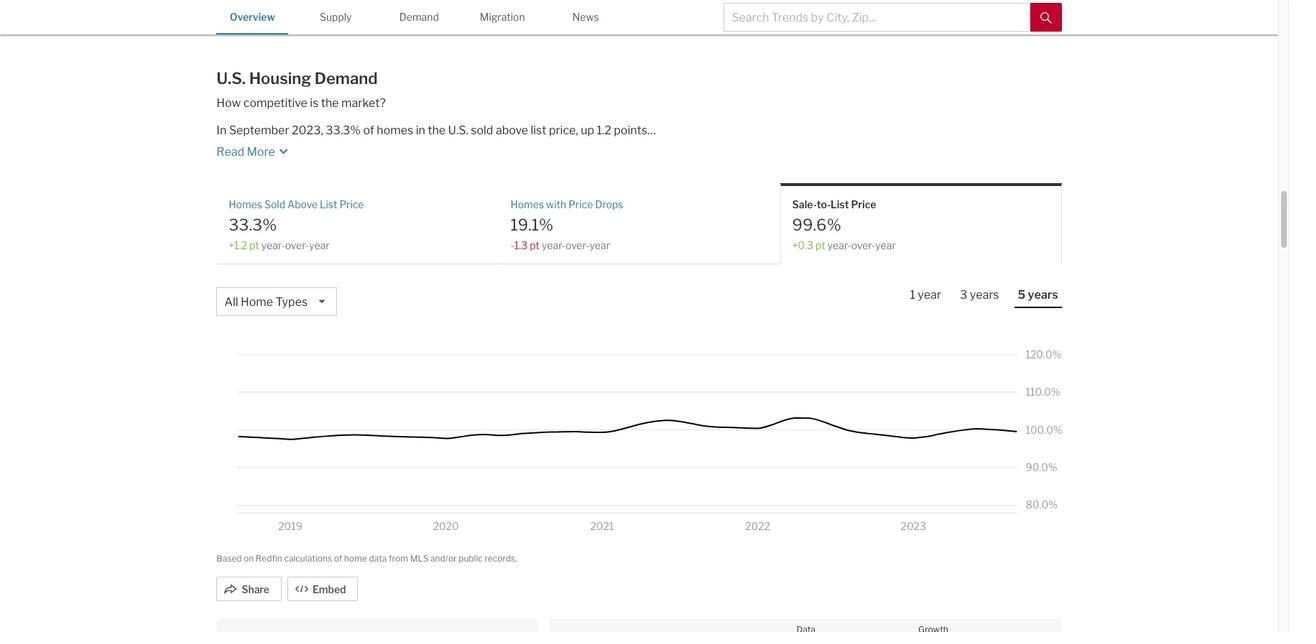 Task type: locate. For each thing, give the bounding box(es) containing it.
2 years from the left
[[1028, 288, 1058, 302]]

over- down above
[[285, 239, 309, 252]]

1 vertical spatial u.s.
[[448, 123, 468, 137]]

homes with price drops 19.1% -1.3 pt year-over-year
[[511, 198, 623, 252]]

supply
[[320, 11, 352, 23]]

33.3% up '+1.2'
[[229, 215, 277, 234]]

price right with
[[569, 198, 593, 210]]

u.s. up how
[[217, 69, 246, 88]]

99.6%
[[792, 215, 841, 234]]

3 year- from the left
[[828, 239, 852, 252]]

above
[[496, 123, 528, 137]]

1 horizontal spatial the
[[428, 123, 446, 137]]

3 pt from the left
[[816, 239, 826, 252]]

demand link
[[383, 0, 455, 33]]

of
[[363, 123, 374, 137], [334, 554, 342, 564]]

the right in
[[428, 123, 446, 137]]

news link
[[550, 0, 622, 33]]

1 horizontal spatial year-
[[542, 239, 566, 252]]

public
[[459, 554, 483, 564]]

2023,
[[292, 123, 323, 137]]

homes inside the homes with price drops 19.1% -1.3 pt year-over-year
[[511, 198, 544, 210]]

embed
[[313, 583, 346, 596]]

points
[[614, 123, 648, 137]]

sold
[[471, 123, 493, 137]]

news
[[573, 11, 599, 23]]

33.3% down market?
[[326, 123, 361, 137]]

0 horizontal spatial pt
[[249, 239, 259, 252]]

1 horizontal spatial homes
[[511, 198, 544, 210]]

year- right '+1.2'
[[261, 239, 285, 252]]

2 horizontal spatial over-
[[852, 239, 875, 252]]

-
[[511, 239, 514, 252]]

list right above
[[320, 198, 337, 210]]

1 list from the left
[[320, 198, 337, 210]]

+1.2
[[229, 239, 247, 252]]

0 horizontal spatial the
[[321, 96, 339, 110]]

over- inside homes sold above list price 33.3% +1.2 pt year-over-year
[[285, 239, 309, 252]]

1 pt from the left
[[249, 239, 259, 252]]

0 horizontal spatial list
[[320, 198, 337, 210]]

price inside sale-to-list price 99.6% +0.3 pt year-over-year
[[851, 198, 876, 210]]

based on redfin calculations of home data from mls and/or public records.
[[217, 554, 517, 564]]

years
[[970, 288, 999, 302], [1028, 288, 1058, 302]]

0 vertical spatial demand
[[399, 11, 439, 23]]

2 pt from the left
[[530, 239, 540, 252]]

3 years
[[960, 288, 999, 302]]

year inside sale-to-list price 99.6% +0.3 pt year-over-year
[[875, 239, 896, 252]]

over- inside the homes with price drops 19.1% -1.3 pt year-over-year
[[566, 239, 590, 252]]

1 vertical spatial 33.3%
[[229, 215, 277, 234]]

5
[[1018, 288, 1026, 302]]

of for 33.3%
[[363, 123, 374, 137]]

1 year button
[[907, 288, 945, 307]]

over- inside sale-to-list price 99.6% +0.3 pt year-over-year
[[852, 239, 875, 252]]

0 horizontal spatial demand
[[315, 69, 378, 88]]

pt
[[249, 239, 259, 252], [530, 239, 540, 252], [816, 239, 826, 252]]

year- down 19.1%
[[542, 239, 566, 252]]

list inside sale-to-list price 99.6% +0.3 pt year-over-year
[[831, 198, 849, 210]]

33.3%
[[326, 123, 361, 137], [229, 215, 277, 234]]

of left 'home'
[[334, 554, 342, 564]]

1 horizontal spatial demand
[[399, 11, 439, 23]]

2 horizontal spatial price
[[851, 198, 876, 210]]

2 year- from the left
[[542, 239, 566, 252]]

pt right '+1.2'
[[249, 239, 259, 252]]

1.2
[[597, 123, 612, 137]]

years right 5
[[1028, 288, 1058, 302]]

0 vertical spatial the
[[321, 96, 339, 110]]

0 horizontal spatial homes
[[229, 198, 262, 210]]

year
[[309, 239, 330, 252], [590, 239, 610, 252], [875, 239, 896, 252], [918, 288, 941, 302]]

1 vertical spatial of
[[334, 554, 342, 564]]

3 over- from the left
[[852, 239, 875, 252]]

1 year- from the left
[[261, 239, 285, 252]]

sale-
[[792, 198, 817, 210]]

0 horizontal spatial over-
[[285, 239, 309, 252]]

over- right +0.3
[[852, 239, 875, 252]]

2 price from the left
[[569, 198, 593, 210]]

5 years
[[1018, 288, 1058, 302]]

list
[[320, 198, 337, 210], [831, 198, 849, 210]]

demand
[[399, 11, 439, 23], [315, 69, 378, 88]]

pt inside homes sold above list price 33.3% +1.2 pt year-over-year
[[249, 239, 259, 252]]

homes up 19.1%
[[511, 198, 544, 210]]

migration link
[[467, 0, 538, 33]]

homes
[[377, 123, 413, 137]]

year- for 19.1%
[[542, 239, 566, 252]]

0 horizontal spatial u.s.
[[217, 69, 246, 88]]

u.s.
[[217, 69, 246, 88], [448, 123, 468, 137]]

1 over- from the left
[[285, 239, 309, 252]]

0 horizontal spatial price
[[340, 198, 364, 210]]

0 horizontal spatial year-
[[261, 239, 285, 252]]

redfin
[[256, 554, 282, 564]]

over- down with
[[566, 239, 590, 252]]

year- down 99.6%
[[828, 239, 852, 252]]

and/or
[[430, 554, 457, 564]]

0 horizontal spatial years
[[970, 288, 999, 302]]

2 list from the left
[[831, 198, 849, 210]]

1 years from the left
[[970, 288, 999, 302]]

over-
[[285, 239, 309, 252], [566, 239, 590, 252], [852, 239, 875, 252]]

pt right 1.3
[[530, 239, 540, 252]]

1 horizontal spatial price
[[569, 198, 593, 210]]

2 horizontal spatial pt
[[816, 239, 826, 252]]

homes for 33.3%
[[229, 198, 262, 210]]

2 horizontal spatial year-
[[828, 239, 852, 252]]

1 horizontal spatial list
[[831, 198, 849, 210]]

more
[[247, 145, 275, 158]]

over- for 19.1%
[[566, 239, 590, 252]]

3 price from the left
[[851, 198, 876, 210]]

1 horizontal spatial over-
[[566, 239, 590, 252]]

price inside homes sold above list price 33.3% +1.2 pt year-over-year
[[340, 198, 364, 210]]

pt right +0.3
[[816, 239, 826, 252]]

2 homes from the left
[[511, 198, 544, 210]]

on
[[244, 554, 254, 564]]

year-
[[261, 239, 285, 252], [542, 239, 566, 252], [828, 239, 852, 252]]

0 vertical spatial of
[[363, 123, 374, 137]]

records.
[[485, 554, 517, 564]]

in
[[416, 123, 425, 137]]

price right to-
[[851, 198, 876, 210]]

year- inside homes sold above list price 33.3% +1.2 pt year-over-year
[[261, 239, 285, 252]]

over- for 33.3%
[[285, 239, 309, 252]]

price
[[340, 198, 364, 210], [569, 198, 593, 210], [851, 198, 876, 210]]

1 horizontal spatial 33.3%
[[326, 123, 361, 137]]

1 horizontal spatial years
[[1028, 288, 1058, 302]]

the
[[321, 96, 339, 110], [428, 123, 446, 137]]

1.3
[[514, 239, 528, 252]]

list up 99.6%
[[831, 198, 849, 210]]

homes inside homes sold above list price 33.3% +1.2 pt year-over-year
[[229, 198, 262, 210]]

year- inside the homes with price drops 19.1% -1.3 pt year-over-year
[[542, 239, 566, 252]]

2 over- from the left
[[566, 239, 590, 252]]

price right above
[[340, 198, 364, 210]]

price,
[[549, 123, 578, 137]]

1 horizontal spatial pt
[[530, 239, 540, 252]]

0 horizontal spatial of
[[334, 554, 342, 564]]

of left homes
[[363, 123, 374, 137]]

years right 3
[[970, 288, 999, 302]]

1 price from the left
[[340, 198, 364, 210]]

based
[[217, 554, 242, 564]]

sold
[[264, 198, 285, 210]]

data
[[369, 554, 387, 564]]

0 horizontal spatial 33.3%
[[229, 215, 277, 234]]

homes left sold
[[229, 198, 262, 210]]

pt for 33.3%
[[249, 239, 259, 252]]

u.s. left sold
[[448, 123, 468, 137]]

1 horizontal spatial of
[[363, 123, 374, 137]]

submit search image
[[1040, 12, 1052, 24]]

read
[[217, 145, 244, 158]]

pt inside the homes with price drops 19.1% -1.3 pt year-over-year
[[530, 239, 540, 252]]

the right is
[[321, 96, 339, 110]]

market?
[[341, 96, 386, 110]]

sale-to-list price 99.6% +0.3 pt year-over-year
[[792, 198, 896, 252]]

1 homes from the left
[[229, 198, 262, 210]]

1 vertical spatial the
[[428, 123, 446, 137]]

how
[[217, 96, 241, 110]]

homes
[[229, 198, 262, 210], [511, 198, 544, 210]]

1 year
[[910, 288, 941, 302]]

demand inside demand link
[[399, 11, 439, 23]]



Task type: describe. For each thing, give the bounding box(es) containing it.
home
[[241, 296, 273, 309]]

u.s. housing demand
[[217, 69, 378, 88]]

in september 2023, 33.3% of homes in the u.s. sold above list price, up 1.2 points …
[[217, 123, 656, 137]]

all home types
[[224, 296, 308, 309]]

5 years button
[[1014, 288, 1062, 308]]

list inside homes sold above list price 33.3% +1.2 pt year-over-year
[[320, 198, 337, 210]]

overview
[[230, 11, 275, 23]]

year- inside sale-to-list price 99.6% +0.3 pt year-over-year
[[828, 239, 852, 252]]

types
[[276, 296, 308, 309]]

migration
[[480, 11, 525, 23]]

pt for -
[[530, 239, 540, 252]]

1 vertical spatial demand
[[315, 69, 378, 88]]

…
[[648, 123, 656, 137]]

year inside the homes with price drops 19.1% -1.3 pt year-over-year
[[590, 239, 610, 252]]

to-
[[817, 198, 831, 210]]

price inside the homes with price drops 19.1% -1.3 pt year-over-year
[[569, 198, 593, 210]]

overview link
[[217, 0, 288, 33]]

in
[[217, 123, 227, 137]]

homes sold above list price 33.3% +1.2 pt year-over-year
[[229, 198, 364, 252]]

how competitive is the market?
[[217, 96, 386, 110]]

0 vertical spatial u.s.
[[217, 69, 246, 88]]

of for calculations
[[334, 554, 342, 564]]

+0.3
[[792, 239, 813, 252]]

above
[[287, 198, 318, 210]]

read more link
[[217, 138, 808, 160]]

19.1%
[[511, 215, 553, 234]]

year inside homes sold above list price 33.3% +1.2 pt year-over-year
[[309, 239, 330, 252]]

read more
[[217, 145, 275, 158]]

housing
[[249, 69, 311, 88]]

embed button
[[287, 577, 358, 601]]

1
[[910, 288, 916, 302]]

supply link
[[300, 0, 372, 33]]

years for 3 years
[[970, 288, 999, 302]]

1 horizontal spatial u.s.
[[448, 123, 468, 137]]

3
[[960, 288, 968, 302]]

all
[[224, 296, 238, 309]]

home
[[344, 554, 367, 564]]

up
[[581, 123, 594, 137]]

3 years button
[[957, 288, 1003, 307]]

share button
[[217, 577, 282, 601]]

is
[[310, 96, 319, 110]]

september
[[229, 123, 289, 137]]

with
[[546, 198, 566, 210]]

years for 5 years
[[1028, 288, 1058, 302]]

year- for 33.3%
[[261, 239, 285, 252]]

year inside button
[[918, 288, 941, 302]]

drops
[[595, 198, 623, 210]]

share
[[242, 583, 269, 596]]

homes for 19.1%
[[511, 198, 544, 210]]

33.3% inside homes sold above list price 33.3% +1.2 pt year-over-year
[[229, 215, 277, 234]]

Search Trends by City, Zip... search field
[[724, 3, 1030, 32]]

list
[[531, 123, 547, 137]]

competitive
[[243, 96, 308, 110]]

mls
[[410, 554, 429, 564]]

from
[[389, 554, 408, 564]]

calculations
[[284, 554, 332, 564]]

pt inside sale-to-list price 99.6% +0.3 pt year-over-year
[[816, 239, 826, 252]]

0 vertical spatial 33.3%
[[326, 123, 361, 137]]



Task type: vqa. For each thing, say whether or not it's contained in the screenshot.


